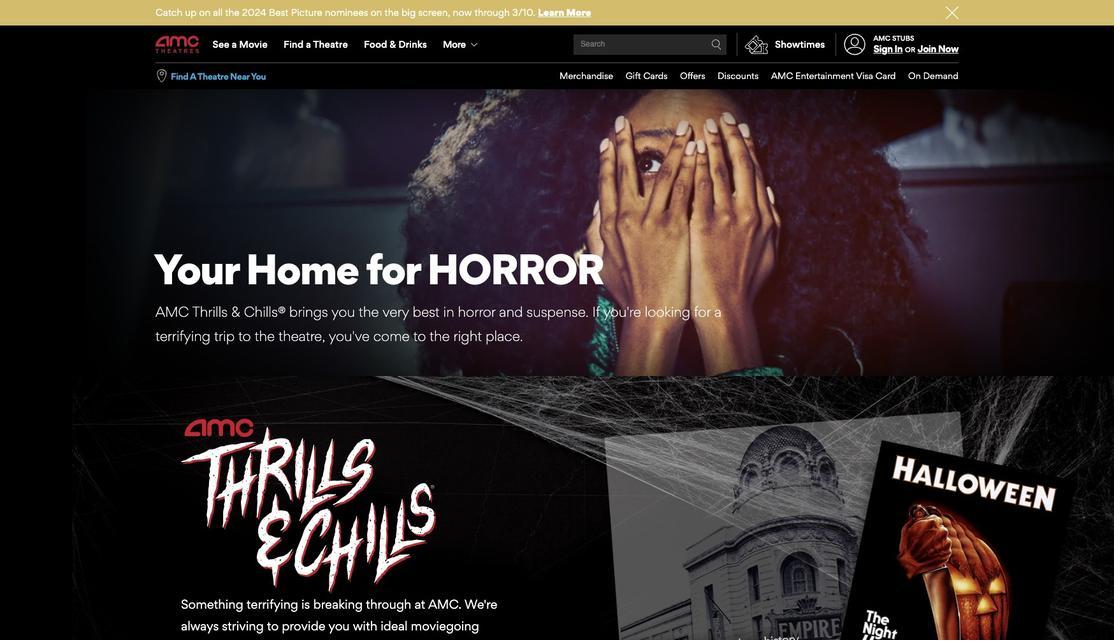 Task type: vqa. For each thing, say whether or not it's contained in the screenshot.
the top Theatre
yes



Task type: describe. For each thing, give the bounding box(es) containing it.
big
[[402, 6, 416, 18]]

through inside something terrifying is breaking through at amc. we're always striving to provide you with ideal moviegoin
[[366, 597, 412, 612]]

0 horizontal spatial to
[[238, 328, 251, 344]]

find a theatre near you
[[171, 71, 266, 81]]

find for find a theatre near you
[[171, 71, 188, 81]]

you inside something terrifying is breaking through at amc. we're always striving to provide you with ideal moviegoin
[[329, 619, 350, 634]]

a inside amc thrills & chills® brings you the very best in horror and suspense. if you're looking for a terrifying trip to the theatre, you've come to the right place.
[[715, 303, 722, 320]]

theatre for a
[[198, 71, 229, 81]]

amc for amc stubs sign in or join now
[[874, 34, 891, 43]]

0 vertical spatial more
[[567, 6, 592, 18]]

your home for horror
[[154, 243, 604, 295]]

stubs
[[893, 34, 915, 43]]

thrills
[[192, 303, 228, 320]]

a for movie
[[232, 38, 237, 50]]

chills®
[[244, 303, 286, 320]]

or
[[906, 45, 916, 54]]

we're
[[465, 597, 498, 612]]

see a movie link
[[205, 27, 276, 63]]

join
[[918, 43, 937, 55]]

amc thrills & chills® brings you the very best in horror and suspense. if you're looking for a terrifying trip to the theatre, you've come to the right place.
[[156, 303, 722, 344]]

the down in
[[430, 328, 450, 344]]

2024
[[242, 6, 266, 18]]

showtimes image
[[738, 33, 776, 56]]

ideal
[[381, 619, 408, 634]]

search the AMC website text field
[[579, 40, 712, 49]]

your
[[154, 243, 239, 295]]

gift cards
[[626, 70, 668, 81]]

looking
[[645, 303, 691, 320]]

menu containing merchandise
[[548, 63, 959, 89]]

0 vertical spatial for
[[366, 243, 420, 295]]

food & drinks
[[364, 38, 427, 50]]

catch
[[156, 6, 183, 18]]

amc for amc thrills & chills® brings you the very best in horror and suspense. if you're looking for a terrifying trip to the theatre, you've come to the right place.
[[156, 303, 189, 320]]

more inside button
[[443, 38, 466, 50]]

right
[[454, 328, 482, 344]]

to inside something terrifying is breaking through at amc. we're always striving to provide you with ideal moviegoin
[[267, 619, 279, 634]]

offers
[[681, 70, 706, 81]]

on
[[909, 70, 922, 81]]

striving
[[222, 619, 264, 634]]

entertainment
[[796, 70, 855, 81]]

come
[[374, 328, 410, 344]]

find a theatre link
[[276, 27, 356, 63]]

showtimes link
[[737, 33, 826, 56]]

screen,
[[419, 6, 451, 18]]

at
[[415, 597, 426, 612]]

with
[[353, 619, 378, 634]]

food & drinks link
[[356, 27, 435, 63]]

learn more link
[[538, 6, 592, 18]]

theatre,
[[279, 328, 326, 344]]

in
[[444, 303, 455, 320]]

best
[[413, 303, 440, 320]]

best
[[269, 6, 289, 18]]

breaking
[[313, 597, 363, 612]]

0 vertical spatial amc thrills and chills image
[[0, 89, 1115, 376]]

2 horizontal spatial to
[[414, 328, 426, 344]]

offers link
[[668, 63, 706, 89]]

you're
[[604, 303, 642, 320]]

demand
[[924, 70, 959, 81]]

something
[[181, 597, 244, 612]]

& inside menu
[[390, 38, 396, 50]]

merchandise
[[560, 70, 614, 81]]

in
[[895, 43, 903, 55]]

very
[[383, 303, 409, 320]]

provide
[[282, 619, 326, 634]]

cards
[[644, 70, 668, 81]]

find a theatre
[[284, 38, 348, 50]]

and
[[499, 303, 523, 320]]

3/10.
[[513, 6, 536, 18]]



Task type: locate. For each thing, give the bounding box(es) containing it.
close this dialog image
[[1093, 616, 1105, 628]]

0 horizontal spatial &
[[232, 303, 240, 320]]

movie
[[239, 38, 268, 50]]

a
[[190, 71, 196, 81]]

you
[[251, 71, 266, 81]]

place.
[[486, 328, 523, 344]]

horror
[[427, 243, 604, 295]]

amc left thrills
[[156, 303, 189, 320]]

0 horizontal spatial terrifying
[[156, 328, 211, 344]]

0 horizontal spatial a
[[232, 38, 237, 50]]

the left big
[[385, 6, 399, 18]]

1 vertical spatial theatre
[[198, 71, 229, 81]]

to right striving
[[267, 619, 279, 634]]

find for find a theatre
[[284, 38, 304, 50]]

more down now
[[443, 38, 466, 50]]

for right looking
[[695, 303, 711, 320]]

to down best
[[414, 328, 426, 344]]

& right "food"
[[390, 38, 396, 50]]

1 horizontal spatial a
[[306, 38, 311, 50]]

1 horizontal spatial on
[[371, 6, 382, 18]]

see a movie
[[213, 38, 268, 50]]

discounts
[[718, 70, 759, 81]]

& inside amc thrills & chills® brings you the very best in horror and suspense. if you're looking for a terrifying trip to the theatre, you've come to the right place.
[[232, 303, 240, 320]]

0 horizontal spatial more
[[443, 38, 466, 50]]

on demand link
[[896, 63, 959, 89]]

theatre inside button
[[198, 71, 229, 81]]

picture
[[291, 6, 323, 18]]

see
[[213, 38, 230, 50]]

1 on from the left
[[199, 6, 211, 18]]

trip
[[214, 328, 235, 344]]

find a theatre near you button
[[171, 70, 266, 82]]

you down breaking
[[329, 619, 350, 634]]

nominees
[[325, 6, 368, 18]]

amc.
[[429, 597, 462, 612]]

for
[[366, 243, 420, 295], [695, 303, 711, 320]]

find down the 'picture'
[[284, 38, 304, 50]]

1 vertical spatial find
[[171, 71, 188, 81]]

menu down showtimes image
[[548, 63, 959, 89]]

0 vertical spatial theatre
[[313, 38, 348, 50]]

sign in or join amc stubs element
[[836, 27, 959, 63]]

amc down showtimes link
[[772, 70, 794, 81]]

submit search icon image
[[712, 40, 722, 50]]

1 vertical spatial through
[[366, 597, 412, 612]]

find inside button
[[171, 71, 188, 81]]

on left all
[[199, 6, 211, 18]]

user profile image
[[837, 34, 873, 55]]

for inside amc thrills & chills® brings you the very best in horror and suspense. if you're looking for a terrifying trip to the theatre, you've come to the right place.
[[695, 303, 711, 320]]

0 horizontal spatial on
[[199, 6, 211, 18]]

drinks
[[399, 38, 427, 50]]

you've
[[329, 328, 370, 344]]

find inside menu
[[284, 38, 304, 50]]

amc
[[874, 34, 891, 43], [772, 70, 794, 81], [156, 303, 189, 320]]

card
[[876, 70, 896, 81]]

1 horizontal spatial through
[[475, 6, 510, 18]]

more
[[567, 6, 592, 18], [443, 38, 466, 50]]

find
[[284, 38, 304, 50], [171, 71, 188, 81]]

1 horizontal spatial terrifying
[[247, 597, 298, 612]]

visa
[[857, 70, 874, 81]]

the left the very
[[359, 303, 379, 320]]

1 vertical spatial terrifying
[[247, 597, 298, 612]]

you inside amc thrills & chills® brings you the very best in horror and suspense. if you're looking for a terrifying trip to the theatre, you've come to the right place.
[[332, 303, 355, 320]]

1 vertical spatial &
[[232, 303, 240, 320]]

is
[[302, 597, 310, 612]]

theatre for a
[[313, 38, 348, 50]]

0 horizontal spatial amc
[[156, 303, 189, 320]]

0 horizontal spatial theatre
[[198, 71, 229, 81]]

amc inside amc stubs sign in or join now
[[874, 34, 891, 43]]

up
[[185, 6, 197, 18]]

amc for amc entertainment visa card
[[772, 70, 794, 81]]

always
[[181, 619, 219, 634]]

a down the 'picture'
[[306, 38, 311, 50]]

to
[[238, 328, 251, 344], [414, 328, 426, 344], [267, 619, 279, 634]]

the
[[225, 6, 240, 18], [385, 6, 399, 18], [359, 303, 379, 320], [255, 328, 275, 344], [430, 328, 450, 344]]

1 horizontal spatial amc
[[772, 70, 794, 81]]

1 horizontal spatial &
[[390, 38, 396, 50]]

1 horizontal spatial more
[[567, 6, 592, 18]]

through up the ideal
[[366, 597, 412, 612]]

2 vertical spatial amc
[[156, 303, 189, 320]]

something terrifying is breaking through at amc. we're always striving to provide you with ideal moviegoin
[[181, 597, 529, 640]]

through right now
[[475, 6, 510, 18]]

theatre
[[313, 38, 348, 50], [198, 71, 229, 81]]

0 vertical spatial find
[[284, 38, 304, 50]]

theatre down nominees
[[313, 38, 348, 50]]

0 vertical spatial through
[[475, 6, 510, 18]]

0 vertical spatial menu
[[156, 27, 959, 63]]

food
[[364, 38, 387, 50]]

menu down the learn
[[156, 27, 959, 63]]

join now button
[[918, 43, 959, 55]]

1 horizontal spatial find
[[284, 38, 304, 50]]

a for theatre
[[306, 38, 311, 50]]

terrifying
[[156, 328, 211, 344], [247, 597, 298, 612]]

learn
[[538, 6, 565, 18]]

0 vertical spatial terrifying
[[156, 328, 211, 344]]

showtimes
[[776, 38, 826, 50]]

you up you've
[[332, 303, 355, 320]]

terrifying inside amc thrills & chills® brings you the very best in horror and suspense. if you're looking for a terrifying trip to the theatre, you've come to the right place.
[[156, 328, 211, 344]]

gift cards link
[[614, 63, 668, 89]]

1 vertical spatial more
[[443, 38, 466, 50]]

amc entertainment visa card
[[772, 70, 896, 81]]

1 horizontal spatial for
[[695, 303, 711, 320]]

a right looking
[[715, 303, 722, 320]]

on
[[199, 6, 211, 18], [371, 6, 382, 18]]

home
[[246, 243, 358, 295]]

a
[[232, 38, 237, 50], [306, 38, 311, 50], [715, 303, 722, 320]]

to right trip
[[238, 328, 251, 344]]

suspense.
[[527, 303, 589, 320]]

now
[[939, 43, 959, 55]]

the down chills®
[[255, 328, 275, 344]]

2 on from the left
[[371, 6, 382, 18]]

2 horizontal spatial amc
[[874, 34, 891, 43]]

through
[[475, 6, 510, 18], [366, 597, 412, 612]]

0 horizontal spatial for
[[366, 243, 420, 295]]

all
[[213, 6, 223, 18]]

horror
[[458, 303, 496, 320]]

terrifying down thrills
[[156, 328, 211, 344]]

0 horizontal spatial find
[[171, 71, 188, 81]]

now
[[453, 6, 472, 18]]

menu containing more
[[156, 27, 959, 63]]

catch up on all the 2024 best picture nominees on the big screen, now through 3/10. learn more
[[156, 6, 592, 18]]

on demand
[[909, 70, 959, 81]]

if
[[593, 303, 600, 320]]

0 vertical spatial amc
[[874, 34, 891, 43]]

merchandise link
[[548, 63, 614, 89]]

& right thrills
[[232, 303, 240, 320]]

2 horizontal spatial a
[[715, 303, 722, 320]]

1 vertical spatial you
[[329, 619, 350, 634]]

0 vertical spatial &
[[390, 38, 396, 50]]

more button
[[435, 27, 489, 63]]

you
[[332, 303, 355, 320], [329, 619, 350, 634]]

amc entertainment visa card link
[[759, 63, 896, 89]]

terrifying left is
[[247, 597, 298, 612]]

menu
[[156, 27, 959, 63], [548, 63, 959, 89]]

brings
[[289, 303, 328, 320]]

sign in button
[[874, 43, 903, 55]]

near
[[230, 71, 250, 81]]

gift
[[626, 70, 642, 81]]

a right see
[[232, 38, 237, 50]]

1 vertical spatial menu
[[548, 63, 959, 89]]

on right nominees
[[371, 6, 382, 18]]

1 horizontal spatial to
[[267, 619, 279, 634]]

1 vertical spatial amc thrills and chills image
[[181, 419, 436, 594]]

0 vertical spatial you
[[332, 303, 355, 320]]

1 vertical spatial amc
[[772, 70, 794, 81]]

theatre right a on the top left of the page
[[198, 71, 229, 81]]

1 vertical spatial for
[[695, 303, 711, 320]]

sign
[[874, 43, 893, 55]]

&
[[390, 38, 396, 50], [232, 303, 240, 320]]

terrifying inside something terrifying is breaking through at amc. we're always striving to provide you with ideal moviegoin
[[247, 597, 298, 612]]

amc inside amc thrills & chills® brings you the very best in horror and suspense. if you're looking for a terrifying trip to the theatre, you've come to the right place.
[[156, 303, 189, 320]]

1 horizontal spatial theatre
[[313, 38, 348, 50]]

amc thrills and chills image
[[0, 89, 1115, 376], [181, 419, 436, 594]]

amc up sign
[[874, 34, 891, 43]]

for up the very
[[366, 243, 420, 295]]

the right all
[[225, 6, 240, 18]]

find left a on the top left of the page
[[171, 71, 188, 81]]

discounts link
[[706, 63, 759, 89]]

amc stubs sign in or join now
[[874, 34, 959, 55]]

more right the learn
[[567, 6, 592, 18]]

0 horizontal spatial through
[[366, 597, 412, 612]]

amc logo image
[[156, 36, 200, 53], [156, 36, 200, 53]]



